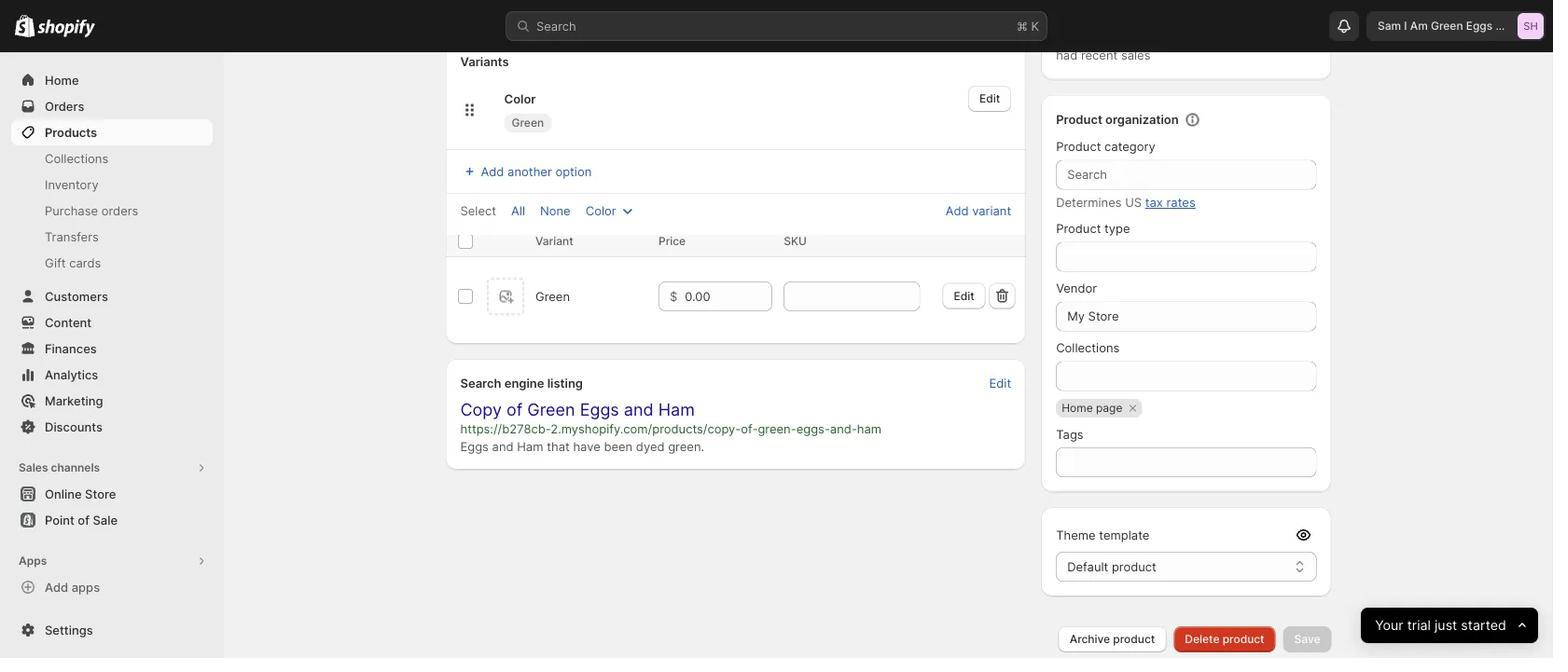 Task type: vqa. For each thing, say whether or not it's contained in the screenshot.
CHARGE
no



Task type: describe. For each thing, give the bounding box(es) containing it.
Vendor text field
[[1057, 302, 1317, 332]]

2 vertical spatial eggs
[[461, 440, 489, 454]]

store
[[85, 487, 116, 502]]

sales channels
[[19, 461, 100, 475]]

listing
[[547, 376, 583, 391]]

edit for copy of green eggs and ham
[[990, 376, 1012, 391]]

online store button
[[0, 482, 224, 508]]

of for green
[[507, 400, 523, 420]]

home link
[[11, 67, 213, 93]]

purchase orders link
[[11, 198, 213, 224]]

point
[[45, 513, 75, 528]]

2.myshopify.com/products/copy-
[[551, 422, 741, 436]]

price
[[658, 235, 686, 248]]

ham
[[857, 422, 882, 436]]

delete
[[1185, 633, 1220, 647]]

default
[[1068, 560, 1109, 574]]

determines
[[1057, 196, 1122, 210]]

display
[[1127, 29, 1167, 44]]

home for home
[[45, 73, 79, 87]]

options element
[[535, 289, 570, 304]]

save
[[1295, 633, 1321, 647]]

collections link
[[11, 146, 213, 172]]

product type
[[1057, 222, 1131, 236]]

search for search
[[537, 19, 576, 33]]

and-
[[830, 422, 857, 436]]

eggs-
[[797, 422, 830, 436]]

page
[[1097, 402, 1123, 415]]

1 vertical spatial collections
[[1057, 341, 1120, 356]]

none button
[[529, 198, 582, 224]]

add another option button
[[449, 159, 603, 185]]

orders
[[101, 203, 138, 218]]

home for home page
[[1062, 402, 1093, 415]]

point of sale
[[45, 513, 118, 528]]

been
[[604, 440, 633, 454]]

had
[[1057, 48, 1078, 63]]

delete product
[[1185, 633, 1265, 647]]

of-
[[741, 422, 758, 436]]

sam i am green eggs and ham
[[1378, 19, 1544, 33]]

organization
[[1106, 112, 1179, 127]]

green-
[[758, 422, 797, 436]]

marketing
[[45, 394, 103, 408]]

product for product category
[[1057, 140, 1102, 154]]

product inside insights will display when the product has had recent sales
[[1227, 29, 1272, 44]]

that
[[547, 440, 570, 454]]

copy
[[461, 400, 502, 420]]

when
[[1170, 29, 1202, 44]]

archive product button
[[1059, 627, 1167, 653]]

variant
[[535, 235, 573, 248]]

vendor
[[1057, 281, 1098, 296]]

https://b278cb-
[[461, 422, 551, 436]]

sales channels button
[[11, 455, 213, 482]]

0 vertical spatial and
[[1496, 19, 1516, 33]]

point of sale button
[[0, 508, 224, 534]]

add apps
[[45, 580, 100, 595]]

your
[[1376, 618, 1404, 634]]

orders link
[[11, 93, 213, 119]]

sales
[[19, 461, 48, 475]]

product for default product
[[1112, 560, 1157, 574]]

i
[[1405, 19, 1408, 33]]

delete product button
[[1174, 627, 1276, 653]]

marketing link
[[11, 388, 213, 414]]

product category
[[1057, 140, 1156, 154]]

inventory link
[[11, 172, 213, 198]]

the
[[1205, 29, 1224, 44]]

add variant
[[946, 203, 1012, 218]]

add apps button
[[11, 575, 213, 601]]

color button
[[575, 198, 648, 224]]

gift cards link
[[11, 250, 213, 276]]

Tags text field
[[1057, 448, 1317, 478]]

all
[[511, 203, 525, 218]]

shopify image
[[15, 15, 35, 37]]

archive
[[1070, 633, 1111, 647]]

analytics
[[45, 368, 98, 382]]

product for archive product
[[1114, 633, 1156, 647]]

products link
[[11, 119, 213, 146]]

all button
[[500, 198, 537, 224]]

$ text field
[[685, 282, 772, 312]]

none
[[540, 203, 571, 218]]

channels
[[51, 461, 100, 475]]

color inside dropdown button
[[586, 203, 616, 218]]

save button
[[1284, 627, 1332, 653]]

tags
[[1057, 427, 1084, 442]]

type
[[1105, 222, 1131, 236]]

of for sale
[[78, 513, 90, 528]]

variant
[[973, 203, 1012, 218]]

discounts link
[[11, 414, 213, 440]]

trial
[[1408, 618, 1431, 634]]

your trial just started
[[1376, 618, 1507, 634]]

just
[[1435, 618, 1458, 634]]

sam i am green eggs and ham image
[[1518, 13, 1544, 39]]

shopify image
[[38, 19, 95, 38]]



Task type: locate. For each thing, give the bounding box(es) containing it.
0 vertical spatial eggs
[[1467, 19, 1493, 33]]

1 vertical spatial add
[[946, 203, 969, 218]]

inventory
[[45, 177, 99, 192]]

apps button
[[11, 549, 213, 575]]

edit for green
[[980, 92, 1001, 105]]

1 vertical spatial edit
[[954, 289, 974, 303]]

edit inside button
[[990, 376, 1012, 391]]

green up another
[[512, 116, 544, 130]]

1 horizontal spatial ham
[[659, 400, 695, 420]]

search
[[537, 19, 576, 33], [461, 376, 502, 391]]

gift cards
[[45, 256, 101, 270]]

add for add apps
[[45, 580, 68, 595]]

option
[[556, 164, 592, 179]]

tax rates link
[[1146, 196, 1196, 210]]

0 vertical spatial search
[[537, 19, 576, 33]]

green.
[[668, 440, 705, 454]]

0 horizontal spatial home
[[45, 73, 79, 87]]

search engine listing
[[461, 376, 583, 391]]

1 horizontal spatial home
[[1062, 402, 1093, 415]]

theme template
[[1057, 528, 1150, 543]]

template
[[1100, 528, 1150, 543]]

green right am
[[1431, 19, 1464, 33]]

tax
[[1146, 196, 1164, 210]]

started
[[1461, 618, 1507, 634]]

$
[[670, 289, 677, 304]]

1 vertical spatial ham
[[659, 400, 695, 420]]

1 horizontal spatial add
[[481, 164, 504, 179]]

of inside copy of green eggs and ham https://b278cb-2.myshopify.com/products/copy-of-green-eggs-and-ham eggs and ham that have been dyed green.
[[507, 400, 523, 420]]

purchase
[[45, 203, 98, 218]]

product inside delete product button
[[1223, 633, 1265, 647]]

1 vertical spatial of
[[78, 513, 90, 528]]

green down variant
[[535, 289, 570, 304]]

1 horizontal spatial eggs
[[580, 400, 619, 420]]

and
[[1496, 19, 1516, 33], [624, 400, 654, 420], [492, 440, 514, 454]]

product right the
[[1227, 29, 1272, 44]]

have
[[573, 440, 601, 454]]

edit inside dropdown button
[[980, 92, 1001, 105]]

2 vertical spatial add
[[45, 580, 68, 595]]

cards
[[69, 256, 101, 270]]

of inside button
[[78, 513, 90, 528]]

customers link
[[11, 284, 213, 310]]

2 vertical spatial ham
[[517, 440, 544, 454]]

1 vertical spatial search
[[461, 376, 502, 391]]

green inside copy of green eggs and ham https://b278cb-2.myshopify.com/products/copy-of-green-eggs-and-ham eggs and ham that have been dyed green.
[[528, 400, 575, 420]]

determines us tax rates
[[1057, 196, 1196, 210]]

1 horizontal spatial collections
[[1057, 341, 1120, 356]]

product right the archive
[[1114, 633, 1156, 647]]

settings
[[45, 623, 93, 638]]

home up orders
[[45, 73, 79, 87]]

product down template
[[1112, 560, 1157, 574]]

2 horizontal spatial ham
[[1519, 19, 1544, 33]]

product
[[1057, 112, 1103, 127], [1057, 140, 1102, 154], [1057, 222, 1102, 236]]

insights
[[1057, 29, 1101, 44]]

0 vertical spatial add
[[481, 164, 504, 179]]

product
[[1227, 29, 1272, 44], [1112, 560, 1157, 574], [1114, 633, 1156, 647], [1223, 633, 1265, 647]]

archive product
[[1070, 633, 1156, 647]]

3 product from the top
[[1057, 222, 1102, 236]]

0 horizontal spatial ham
[[517, 440, 544, 454]]

orders
[[45, 99, 84, 113]]

eggs
[[1467, 19, 1493, 33], [580, 400, 619, 420], [461, 440, 489, 454]]

2 vertical spatial product
[[1057, 222, 1102, 236]]

0 vertical spatial ham
[[1519, 19, 1544, 33]]

analytics link
[[11, 362, 213, 388]]

products
[[45, 125, 97, 140]]

will
[[1105, 29, 1123, 44]]

1 horizontal spatial color
[[586, 203, 616, 218]]

Collections text field
[[1057, 362, 1317, 391]]

0 vertical spatial of
[[507, 400, 523, 420]]

content link
[[11, 310, 213, 336]]

product right delete
[[1223, 633, 1265, 647]]

add for add variant
[[946, 203, 969, 218]]

Product category text field
[[1057, 160, 1317, 190]]

category
[[1105, 140, 1156, 154]]

product inside archive product button
[[1114, 633, 1156, 647]]

online
[[45, 487, 82, 502]]

gift
[[45, 256, 66, 270]]

us
[[1126, 196, 1142, 210]]

discounts
[[45, 420, 103, 434]]

ham
[[1519, 19, 1544, 33], [659, 400, 695, 420], [517, 440, 544, 454]]

0 horizontal spatial eggs
[[461, 440, 489, 454]]

0 vertical spatial home
[[45, 73, 79, 87]]

1 vertical spatial eggs
[[580, 400, 619, 420]]

add for add another option
[[481, 164, 504, 179]]

1 vertical spatial color
[[586, 203, 616, 218]]

product organization
[[1057, 112, 1179, 127]]

collections up inventory
[[45, 151, 108, 166]]

None text field
[[784, 282, 920, 312]]

0 vertical spatial edit
[[980, 92, 1001, 105]]

0 horizontal spatial search
[[461, 376, 502, 391]]

home page link
[[1062, 399, 1123, 418]]

eggs up have
[[580, 400, 619, 420]]

2 vertical spatial edit
[[990, 376, 1012, 391]]

theme
[[1057, 528, 1096, 543]]

default product
[[1068, 560, 1157, 574]]

green down listing
[[528, 400, 575, 420]]

and up 2.myshopify.com/products/copy-
[[624, 400, 654, 420]]

recent
[[1081, 48, 1118, 63]]

collections inside collections link
[[45, 151, 108, 166]]

transfers link
[[11, 224, 213, 250]]

1 horizontal spatial and
[[624, 400, 654, 420]]

add left apps
[[45, 580, 68, 595]]

1 horizontal spatial search
[[537, 19, 576, 33]]

of up the https://b278cb-
[[507, 400, 523, 420]]

0 vertical spatial product
[[1057, 112, 1103, 127]]

1 vertical spatial and
[[624, 400, 654, 420]]

apps
[[19, 555, 47, 568]]

0 horizontal spatial and
[[492, 440, 514, 454]]

product down "product organization"
[[1057, 140, 1102, 154]]

insights will display when the product has had recent sales
[[1057, 29, 1296, 63]]

home
[[45, 73, 79, 87], [1062, 402, 1093, 415]]

settings link
[[11, 618, 213, 644]]

color down variants
[[504, 91, 536, 106]]

home up the tags
[[1062, 402, 1093, 415]]

edit
[[980, 92, 1001, 105], [954, 289, 974, 303], [990, 376, 1012, 391]]

your trial just started button
[[1361, 608, 1539, 644]]

0 vertical spatial color
[[504, 91, 536, 106]]

edit button
[[978, 370, 1023, 397]]

customers
[[45, 289, 108, 304]]

2 vertical spatial and
[[492, 440, 514, 454]]

eggs left the sam i am green eggs and ham icon
[[1467, 19, 1493, 33]]

add left another
[[481, 164, 504, 179]]

of left 'sale' at the left of the page
[[78, 513, 90, 528]]

edit link
[[943, 283, 986, 309]]

add
[[481, 164, 504, 179], [946, 203, 969, 218], [45, 580, 68, 595]]

sales
[[1122, 48, 1151, 63]]

1 horizontal spatial of
[[507, 400, 523, 420]]

0 horizontal spatial add
[[45, 580, 68, 595]]

add left variant on the right top of the page
[[946, 203, 969, 218]]

product up product category
[[1057, 112, 1103, 127]]

0 horizontal spatial color
[[504, 91, 536, 106]]

Product type text field
[[1057, 242, 1317, 272]]

0 horizontal spatial of
[[78, 513, 90, 528]]

online store
[[45, 487, 116, 502]]

and left the sam i am green eggs and ham icon
[[1496, 19, 1516, 33]]

content
[[45, 315, 92, 330]]

0 horizontal spatial collections
[[45, 151, 108, 166]]

⌘ k
[[1017, 19, 1040, 33]]

product for product organization
[[1057, 112, 1103, 127]]

collections up home page
[[1057, 341, 1120, 356]]

finances
[[45, 342, 97, 356]]

2 horizontal spatial eggs
[[1467, 19, 1493, 33]]

2 horizontal spatial add
[[946, 203, 969, 218]]

1 product from the top
[[1057, 112, 1103, 127]]

another
[[508, 164, 552, 179]]

⌘
[[1017, 19, 1028, 33]]

green
[[1431, 19, 1464, 33], [512, 116, 544, 130], [535, 289, 570, 304], [528, 400, 575, 420]]

1 vertical spatial home
[[1062, 402, 1093, 415]]

product for delete product
[[1223, 633, 1265, 647]]

2 horizontal spatial and
[[1496, 19, 1516, 33]]

rates
[[1167, 196, 1196, 210]]

2 product from the top
[[1057, 140, 1102, 154]]

and down the https://b278cb-
[[492, 440, 514, 454]]

product for product type
[[1057, 222, 1102, 236]]

k
[[1032, 19, 1040, 33]]

product down determines
[[1057, 222, 1102, 236]]

sam
[[1378, 19, 1402, 33]]

0 vertical spatial collections
[[45, 151, 108, 166]]

eggs down the https://b278cb-
[[461, 440, 489, 454]]

variants
[[461, 54, 509, 69]]

1 vertical spatial product
[[1057, 140, 1102, 154]]

search for search engine listing
[[461, 376, 502, 391]]

am
[[1411, 19, 1429, 33]]

select
[[461, 203, 496, 218]]

color right none
[[586, 203, 616, 218]]

purchase orders
[[45, 203, 138, 218]]



